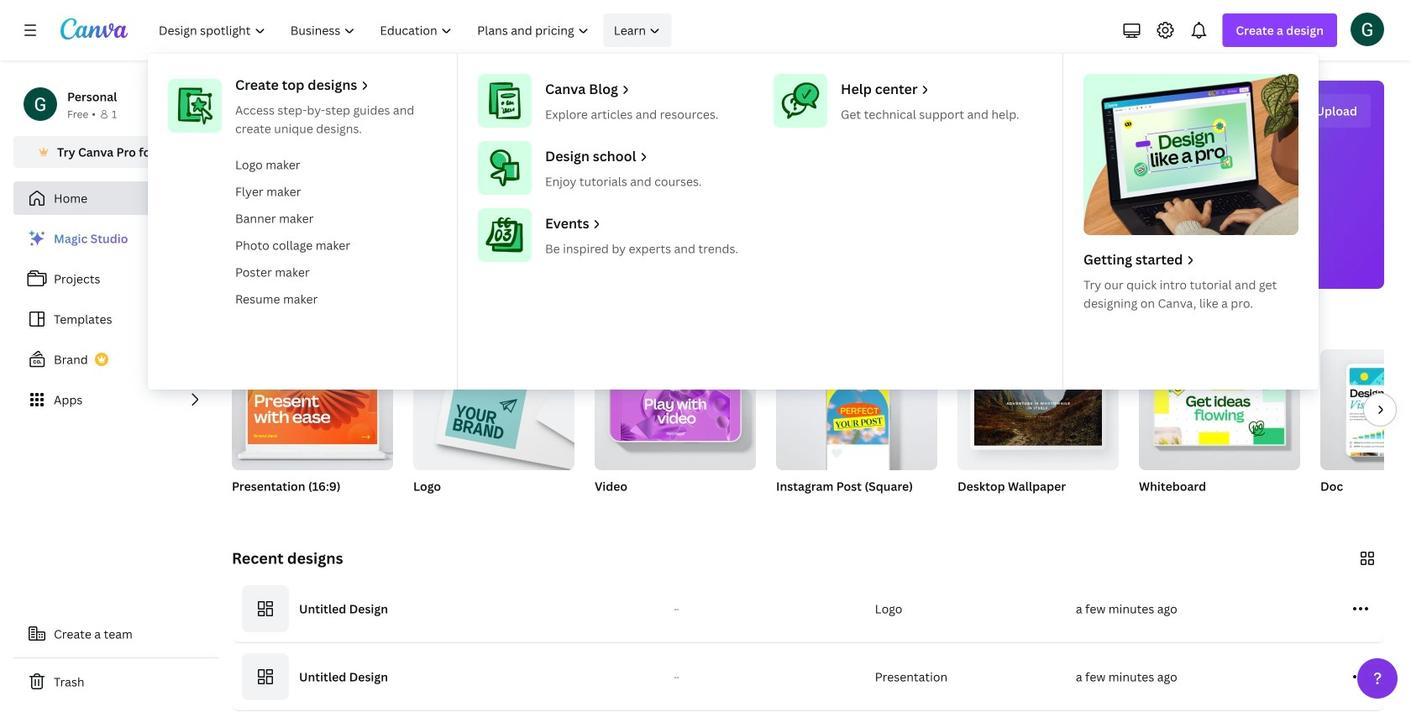 Task type: vqa. For each thing, say whether or not it's contained in the screenshot.
Greg Robinson IMAGE
yes



Task type: locate. For each thing, give the bounding box(es) containing it.
None search field
[[556, 156, 1060, 190]]

group
[[232, 349, 393, 516], [232, 349, 393, 470], [413, 349, 575, 516], [413, 349, 575, 470], [595, 349, 756, 516], [595, 349, 756, 470], [776, 349, 937, 516], [776, 349, 937, 470], [958, 349, 1119, 516], [958, 349, 1119, 470], [1139, 349, 1300, 516], [1320, 349, 1411, 516]]

list
[[13, 222, 218, 417]]

menu
[[148, 54, 1319, 390]]



Task type: describe. For each thing, give the bounding box(es) containing it.
top level navigation element
[[148, 13, 1319, 390]]

greg robinson image
[[1351, 12, 1384, 46]]



